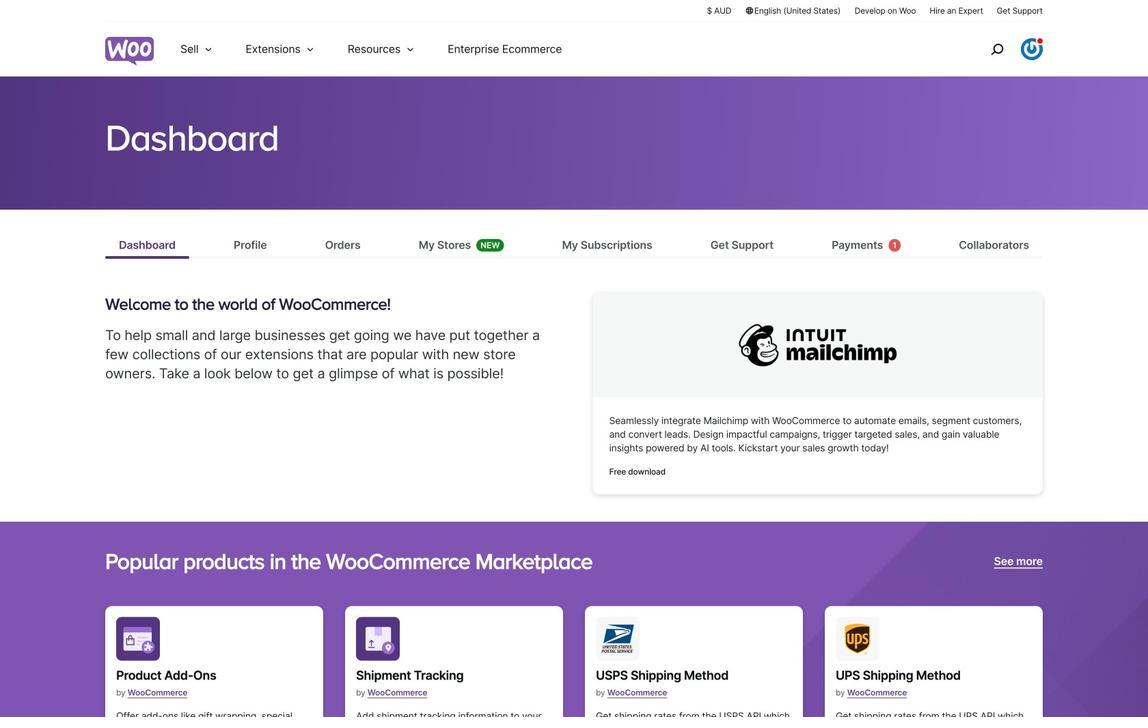 Task type: describe. For each thing, give the bounding box(es) containing it.
search image
[[986, 38, 1008, 60]]

service navigation menu element
[[962, 27, 1043, 71]]

open account menu image
[[1021, 38, 1043, 60]]



